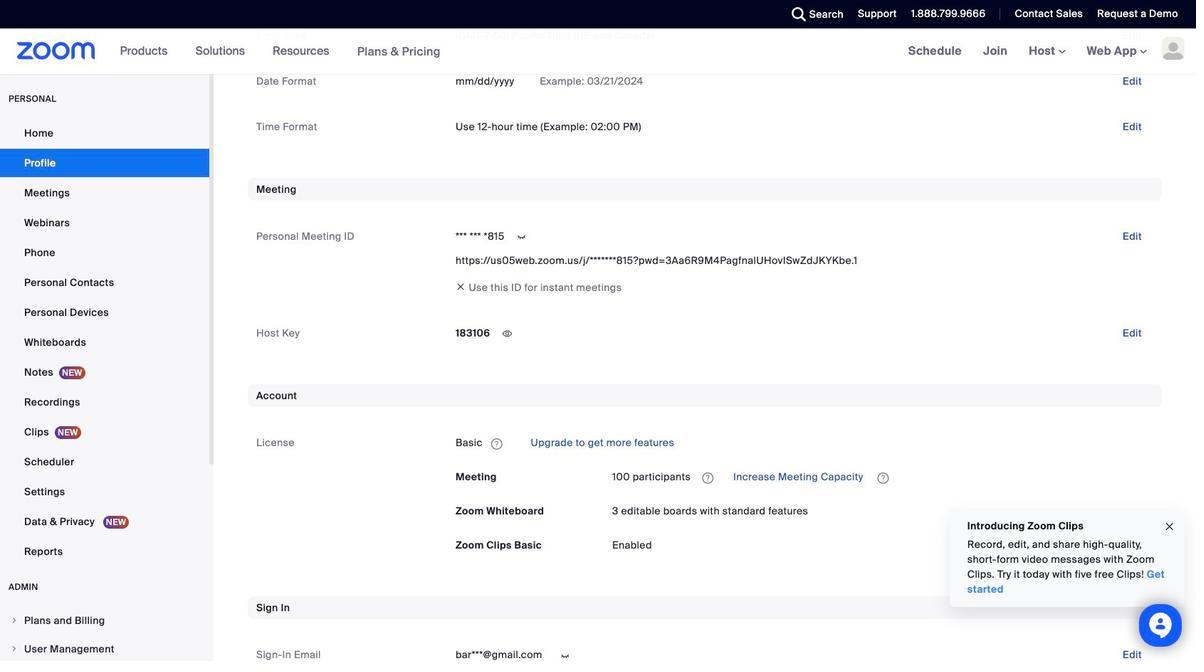 Task type: describe. For each thing, give the bounding box(es) containing it.
meetings navigation
[[898, 28, 1197, 75]]

1 vertical spatial application
[[613, 466, 1154, 489]]

close image
[[1165, 519, 1176, 535]]

1 menu item from the top
[[0, 608, 209, 635]]

personal menu menu
[[0, 119, 209, 568]]

zoom logo image
[[17, 42, 95, 60]]



Task type: locate. For each thing, give the bounding box(es) containing it.
0 vertical spatial menu item
[[0, 608, 209, 635]]

hide host key image
[[496, 328, 519, 341]]

banner
[[0, 28, 1197, 75]]

1 vertical spatial menu item
[[0, 636, 209, 662]]

application
[[456, 432, 1154, 455], [613, 466, 1154, 489]]

menu item
[[0, 608, 209, 635], [0, 636, 209, 662]]

product information navigation
[[109, 28, 452, 75]]

right image
[[10, 645, 19, 654]]

right image
[[10, 617, 19, 625]]

2 menu item from the top
[[0, 636, 209, 662]]

learn more about your license type image
[[490, 439, 504, 449]]

learn more about your meeting license image
[[698, 472, 718, 485]]

0 vertical spatial application
[[456, 432, 1154, 455]]

admin menu menu
[[0, 608, 209, 662]]

profile picture image
[[1162, 37, 1185, 60]]

show personal meeting id image
[[510, 231, 533, 244]]



Task type: vqa. For each thing, say whether or not it's contained in the screenshot.
Example:
no



